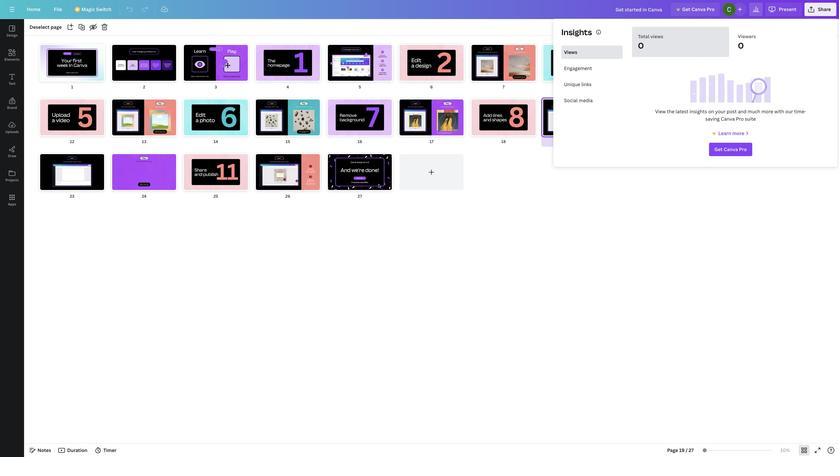 Task type: locate. For each thing, give the bounding box(es) containing it.
get canva pro button inside main menu bar
[[671, 3, 720, 16]]

page 19 / 27
[[668, 447, 694, 453]]

0 horizontal spatial get
[[683, 6, 691, 12]]

lines
[[267, 118, 288, 131]]

0 vertical spatial 27
[[358, 193, 362, 199]]

Design title text field
[[610, 3, 668, 16]]

more
[[762, 108, 774, 115], [733, 130, 745, 136]]

learn
[[719, 130, 732, 136]]

0 inside total views 0
[[638, 40, 644, 51]]

1 horizontal spatial 27
[[689, 447, 694, 453]]

get inside main menu bar
[[683, 6, 691, 12]]

1 horizontal spatial more
[[762, 108, 774, 115]]

timer
[[103, 447, 117, 453]]

viewers 0
[[738, 33, 756, 51]]

color
[[673, 118, 697, 131]]

side panel tab list
[[0, 19, 24, 212]]

2 vertical spatial canva
[[724, 146, 738, 152]]

1 horizontal spatial 0
[[738, 40, 744, 51]]

1
[[71, 84, 73, 90]]

0 down the total
[[638, 40, 644, 51]]

home link
[[21, 3, 46, 16]]

with left 'our'
[[775, 108, 785, 115]]

0 vertical spatial more
[[762, 108, 774, 115]]

learn more
[[719, 130, 745, 136]]

total
[[638, 33, 650, 40]]

deselect page button
[[27, 22, 64, 33]]

/
[[686, 447, 688, 453]]

views button
[[562, 46, 623, 59]]

with
[[775, 108, 785, 115], [569, 118, 589, 131]]

1 vertical spatial get
[[715, 146, 723, 152]]

0 vertical spatial pro
[[707, 6, 715, 12]]

pro
[[707, 6, 715, 12], [736, 116, 744, 122], [739, 146, 747, 152]]

0 vertical spatial get
[[683, 6, 691, 12]]

10%
[[781, 447, 791, 453]]

12
[[70, 139, 74, 144]]

0 down viewers
[[738, 40, 744, 51]]

file
[[54, 6, 62, 12]]

draw
[[8, 153, 16, 158]]

uploads button
[[0, 116, 24, 140]]

design
[[7, 33, 18, 38]]

add
[[208, 118, 225, 131]]

1 vertical spatial more
[[733, 130, 745, 136]]

text button
[[0, 67, 24, 91]]

view the latest insights on your post and much more with our time- saving canva pro suite
[[655, 108, 807, 122]]

apps button
[[0, 188, 24, 212]]

16
[[358, 139, 362, 144]]

and right post
[[738, 108, 747, 115]]

8
[[574, 84, 577, 90]]

saving
[[706, 116, 720, 122]]

edit
[[247, 118, 265, 131]]

and
[[738, 108, 747, 115], [227, 118, 245, 131], [291, 118, 308, 131], [654, 118, 671, 131]]

more right the much
[[762, 108, 774, 115]]

views
[[651, 33, 664, 40]]

present button
[[766, 3, 802, 16]]

insights
[[562, 26, 592, 38]]

23
[[70, 193, 74, 199]]

0 horizontal spatial 27
[[358, 193, 362, 199]]

0 horizontal spatial more
[[733, 130, 745, 136]]

0 horizontal spatial with
[[569, 118, 589, 131]]

1 vertical spatial canva
[[721, 116, 735, 122]]

switch
[[96, 6, 111, 12]]

deselect page
[[29, 24, 62, 30]]

0
[[638, 40, 644, 51], [738, 40, 744, 51]]

get canva pro inside main menu bar
[[683, 6, 715, 12]]

text
[[9, 81, 15, 86]]

0 vertical spatial canva
[[692, 6, 706, 12]]

present
[[779, 6, 797, 12]]

get canva pro
[[683, 6, 715, 12], [715, 146, 747, 152]]

timer button
[[93, 445, 119, 456]]

0 vertical spatial get canva pro button
[[671, 3, 720, 16]]

views
[[564, 49, 578, 55]]

with left lines,
[[569, 118, 589, 131]]

with inside view the latest insights on your post and much more with our time- saving canva pro suite
[[775, 108, 785, 115]]

canva
[[692, 6, 706, 12], [721, 116, 735, 122], [724, 146, 738, 152]]

1 vertical spatial get canva pro button
[[709, 143, 753, 156]]

notes button
[[27, 445, 54, 456]]

brand button
[[0, 91, 24, 116]]

6
[[430, 84, 433, 90]]

duration button
[[56, 445, 90, 456]]

page 19 / 27 button
[[665, 445, 697, 456]]

7
[[503, 84, 505, 90]]

0 horizontal spatial 0
[[638, 40, 644, 51]]

2
[[143, 84, 145, 90]]

media
[[579, 97, 593, 104]]

21
[[717, 139, 722, 144]]

share button
[[805, 3, 837, 16]]

the
[[667, 108, 675, 115]]

0 vertical spatial with
[[775, 108, 785, 115]]

1 vertical spatial 27
[[689, 447, 694, 453]]

get canva pro button
[[671, 3, 720, 16], [709, 143, 753, 156]]

pro inside view the latest insights on your post and much more with our time- saving canva pro suite
[[736, 116, 744, 122]]

27
[[358, 193, 362, 199], [689, 447, 694, 453]]

get
[[683, 6, 691, 12], [715, 146, 723, 152]]

learn more button
[[711, 129, 751, 137]]

1 vertical spatial pro
[[736, 116, 744, 122]]

file button
[[49, 3, 67, 16]]

links
[[582, 81, 592, 87]]

2 0 from the left
[[738, 40, 744, 51]]

uploads
[[5, 129, 19, 134]]

engagement
[[564, 65, 592, 71]]

1 horizontal spatial with
[[775, 108, 785, 115]]

0 vertical spatial get canva pro
[[683, 6, 715, 12]]

more inside view the latest insights on your post and much more with our time- saving canva pro suite
[[762, 108, 774, 115]]

10
[[717, 84, 722, 90]]

18
[[501, 139, 506, 144]]

more right learn
[[733, 130, 745, 136]]

1 0 from the left
[[638, 40, 644, 51]]



Task type: vqa. For each thing, say whether or not it's contained in the screenshot.
an to the bottom
no



Task type: describe. For each thing, give the bounding box(es) containing it.
projects button
[[0, 164, 24, 188]]

suite
[[745, 116, 756, 122]]

time-
[[795, 108, 807, 115]]

how to add and edit lines and shapes
[[173, 118, 342, 131]]

social media button
[[562, 94, 623, 107]]

4
[[287, 84, 289, 90]]

shapes
[[310, 118, 342, 131]]

on
[[709, 108, 714, 115]]

apps
[[8, 202, 16, 206]]

1 horizontal spatial get
[[715, 146, 723, 152]]

magic switch button
[[70, 3, 117, 16]]

24
[[142, 193, 146, 199]]

2 vertical spatial pro
[[739, 146, 747, 152]]

to
[[196, 118, 206, 131]]

15
[[286, 139, 290, 144]]

5
[[359, 84, 361, 90]]

projects
[[5, 178, 19, 182]]

more inside button
[[733, 130, 745, 136]]

magic switch
[[81, 6, 111, 12]]

26
[[286, 193, 290, 199]]

social media
[[564, 97, 593, 104]]

shapes,
[[617, 118, 652, 131]]

unique links
[[564, 81, 592, 87]]

social
[[564, 97, 578, 104]]

magic
[[81, 6, 95, 12]]

and right lines
[[291, 118, 308, 131]]

27 inside button
[[689, 447, 694, 453]]

our
[[786, 108, 793, 115]]

viewers
[[738, 33, 756, 40]]

post
[[727, 108, 737, 115]]

design button
[[0, 19, 24, 43]]

10% button
[[775, 445, 797, 456]]

pro inside main menu bar
[[707, 6, 715, 12]]

and inside view the latest insights on your post and much more with our time- saving canva pro suite
[[738, 108, 747, 115]]

notes
[[38, 447, 51, 453]]

deselect
[[29, 24, 50, 30]]

1 vertical spatial with
[[569, 118, 589, 131]]

latest
[[676, 108, 689, 115]]

elements button
[[0, 43, 24, 67]]

14
[[214, 139, 218, 144]]

total views 0
[[638, 33, 664, 51]]

much
[[748, 108, 761, 115]]

experiment with lines, shapes, and color
[[515, 118, 697, 131]]

13
[[142, 139, 146, 144]]

canva inside main menu bar
[[692, 6, 706, 12]]

page
[[668, 447, 678, 453]]

engagement button
[[562, 62, 623, 75]]

your
[[716, 108, 726, 115]]

insights
[[690, 108, 707, 115]]

home
[[27, 6, 40, 12]]

brand
[[7, 105, 17, 110]]

how
[[173, 118, 194, 131]]

19
[[680, 447, 685, 453]]

experiment
[[515, 118, 567, 131]]

page
[[51, 24, 62, 30]]

1 vertical spatial get canva pro
[[715, 146, 747, 152]]

main menu bar
[[0, 0, 839, 19]]

unique
[[564, 81, 581, 87]]

view
[[655, 108, 666, 115]]

17
[[430, 139, 434, 144]]

and right add
[[227, 118, 245, 131]]

draw button
[[0, 140, 24, 164]]

duration
[[67, 447, 87, 453]]

canva inside view the latest insights on your post and much more with our time- saving canva pro suite
[[721, 116, 735, 122]]

unique links button
[[562, 78, 623, 91]]

0 inside viewers 0
[[738, 40, 744, 51]]

3
[[215, 84, 217, 90]]

lines,
[[591, 118, 615, 131]]

and down view
[[654, 118, 671, 131]]



